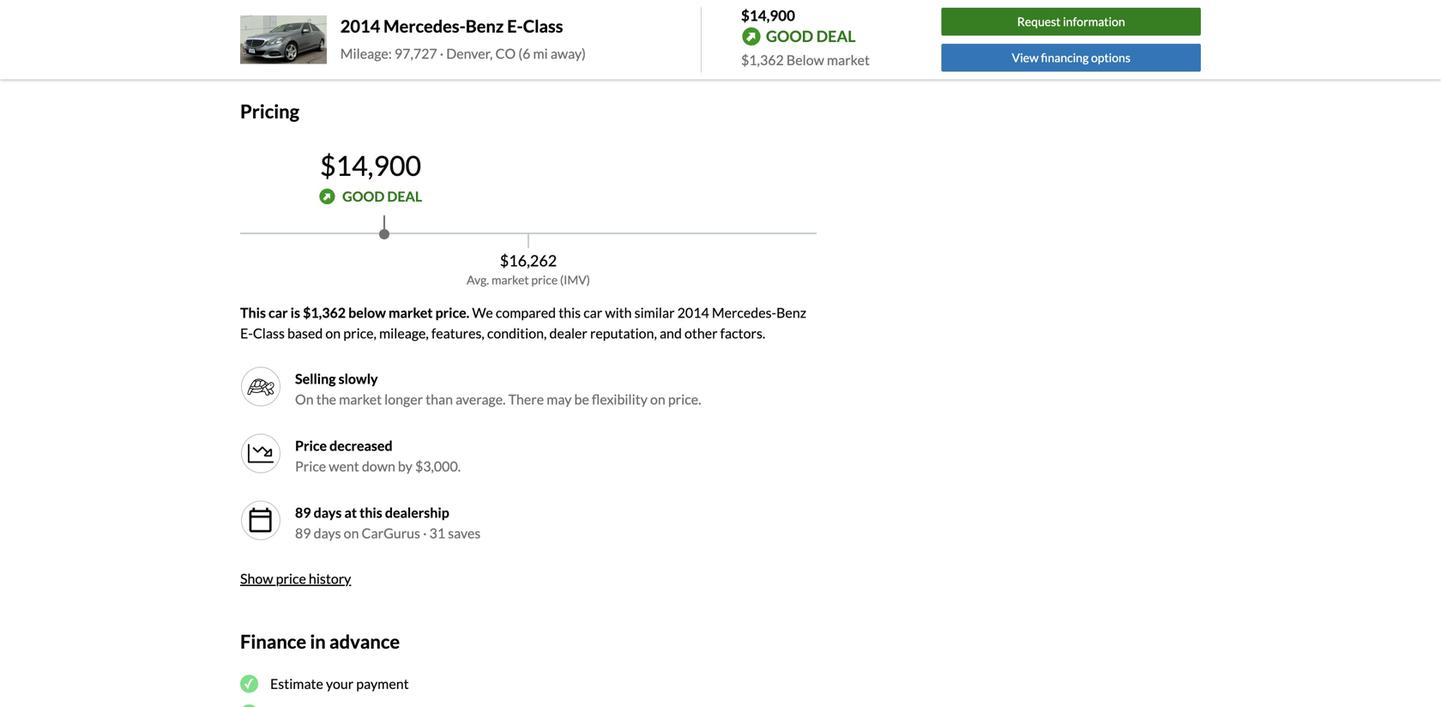 Task type: vqa. For each thing, say whether or not it's contained in the screenshot.
1st REQUEST INFO
no



Task type: describe. For each thing, give the bounding box(es) containing it.
price decreased image
[[240, 433, 282, 474]]

(imv)
[[560, 272, 590, 287]]

view
[[1012, 50, 1039, 65]]

on
[[295, 391, 314, 408]]

finance
[[240, 630, 306, 653]]

saves
[[448, 525, 481, 541]]

decreased
[[330, 437, 393, 454]]

the for market
[[316, 391, 336, 408]]

mi
[[533, 45, 548, 62]]

mileage,
[[379, 325, 429, 341]]

and
[[660, 325, 682, 341]]

benz inside we compared this car with similar 2014 mercedes-benz e-class based on price, mileage, features, condition, dealer reputation, and other factors.
[[777, 304, 807, 321]]

flexibility
[[592, 391, 648, 408]]

$14,900 for $1,362
[[742, 6, 796, 24]]

with
[[605, 304, 632, 321]]

view financing options button
[[942, 44, 1202, 72]]

3
[[338, 6, 346, 22]]

1 car from the left
[[269, 304, 288, 321]]

89 days at this dealership image
[[247, 507, 275, 534]]

$16,262
[[500, 251, 557, 270]]

price decreased price went down by $3,000.
[[295, 437, 461, 475]]

co
[[496, 45, 516, 62]]

this car is $1,362 below market price.
[[240, 304, 470, 321]]

payment
[[356, 675, 409, 692]]

on right 20%
[[300, 40, 316, 57]]

mercedes- inside we compared this car with similar 2014 mercedes-benz e-class based on price, mileage, features, condition, dealer reputation, and other factors.
[[712, 304, 777, 321]]

reputation,
[[590, 325, 657, 341]]

89 days at this dealership 89 days on cargurus · 31 saves
[[295, 504, 481, 541]]

than
[[426, 391, 453, 408]]

0 horizontal spatial price
[[276, 570, 306, 587]]

this
[[240, 304, 266, 321]]

information
[[1064, 14, 1126, 29]]

market inside $16,262 avg. market price (imv)
[[492, 272, 529, 287]]

(6
[[519, 45, 531, 62]]

financing
[[1042, 50, 1089, 65]]

$3,000.
[[415, 458, 461, 475]]

89 days at this dealership image
[[240, 500, 282, 541]]

good deal
[[343, 188, 422, 205]]

vehicle
[[433, 40, 475, 57]]

denver,
[[446, 45, 493, 62]]

below
[[787, 51, 825, 68]]

$1,362 below market
[[742, 51, 870, 68]]

2014 inside we compared this car with similar 2014 mercedes-benz e-class based on price, mileage, features, condition, dealer reputation, and other factors.
[[678, 304, 710, 321]]

e- inside we compared this car with similar 2014 mercedes-benz e-class based on price, mileage, features, condition, dealer reputation, and other factors.
[[240, 325, 253, 341]]

mercedes- inside the 2014 mercedes-benz e-class mileage: 97,727 · denver, co (6 mi away)
[[384, 16, 466, 36]]

below
[[349, 304, 386, 321]]

by
[[398, 458, 413, 475]]

$14,900 for good deal
[[320, 149, 422, 182]]

your
[[326, 675, 354, 692]]

the for full
[[318, 40, 338, 57]]

2 89 from the top
[[295, 525, 311, 541]]

show price history
[[240, 570, 351, 587]]

dealership
[[385, 504, 450, 521]]

2014 mercedes-benz e-class mileage: 97,727 · denver, co (6 mi away)
[[341, 16, 586, 62]]

1 vertical spatial $1,362
[[303, 304, 346, 321]]

1 vertical spatial history
[[309, 570, 351, 587]]

0 vertical spatial price.
[[436, 304, 470, 321]]

· inside the 89 days at this dealership 89 days on cargurus · 31 saves
[[423, 525, 427, 541]]

away)
[[551, 45, 586, 62]]

cargurus
[[362, 525, 421, 541]]

class inside we compared this car with similar 2014 mercedes-benz e-class based on price, mileage, features, condition, dealer reputation, and other factors.
[[253, 325, 285, 341]]

0 vertical spatial history
[[478, 40, 521, 57]]

finance in advance
[[240, 630, 400, 653]]

on inside the 89 days at this dealership 89 days on cargurus · 31 saves
[[344, 525, 359, 541]]

we
[[472, 304, 493, 321]]

good deal image
[[319, 188, 336, 205]]

request information
[[1018, 14, 1126, 29]]

good deal
[[766, 27, 856, 46]]

is
[[291, 304, 300, 321]]

benz inside the 2014 mercedes-benz e-class mileage: 97,727 · denver, co (6 mi away)
[[466, 16, 504, 36]]

price,
[[344, 325, 377, 341]]

autocheck
[[363, 40, 430, 57]]

on inside 'selling slowly on the market longer than average. there may be flexibility on price.'
[[651, 391, 666, 408]]

vehicle has 3 previous owners.
[[268, 6, 450, 22]]

31
[[430, 525, 446, 541]]



Task type: locate. For each thing, give the bounding box(es) containing it.
0 vertical spatial benz
[[466, 16, 504, 36]]

2014
[[341, 16, 380, 36], [678, 304, 710, 321]]

on inside we compared this car with similar 2014 mercedes-benz e-class based on price, mileage, features, condition, dealer reputation, and other factors.
[[326, 325, 341, 341]]

0 horizontal spatial car
[[269, 304, 288, 321]]

good
[[343, 188, 385, 205]]

options
[[1092, 50, 1131, 65]]

mercedes- up factors.
[[712, 304, 777, 321]]

1 vertical spatial this
[[360, 504, 383, 521]]

price
[[295, 437, 327, 454], [295, 458, 326, 475]]

view financing options
[[1012, 50, 1131, 65]]

2 days from the top
[[314, 525, 341, 541]]

show price history link
[[240, 570, 351, 587]]

1 vertical spatial 89
[[295, 525, 311, 541]]

price. inside 'selling slowly on the market longer than average. there may be flexibility on price.'
[[668, 391, 702, 408]]

1 horizontal spatial this
[[559, 304, 581, 321]]

$14,900 up good
[[320, 149, 422, 182]]

mercedes- up "save 20% on the full autocheck vehicle history report" link
[[384, 16, 466, 36]]

price right show in the left bottom of the page
[[276, 570, 306, 587]]

similar
[[635, 304, 675, 321]]

advance
[[330, 630, 400, 653]]

may
[[547, 391, 572, 408]]

0 vertical spatial class
[[523, 16, 563, 36]]

save 20% on the full autocheck vehicle history report image
[[565, 42, 582, 58]]

0 vertical spatial e-
[[507, 16, 523, 36]]

0 horizontal spatial price.
[[436, 304, 470, 321]]

on right the flexibility
[[651, 391, 666, 408]]

1 vertical spatial $14,900
[[320, 149, 422, 182]]

this inside the 89 days at this dealership 89 days on cargurus · 31 saves
[[360, 504, 383, 521]]

0 horizontal spatial ·
[[423, 525, 427, 541]]

1 horizontal spatial benz
[[777, 304, 807, 321]]

price. up features,
[[436, 304, 470, 321]]

market inside 'selling slowly on the market longer than average. there may be flexibility on price.'
[[339, 391, 382, 408]]

1 horizontal spatial ·
[[440, 45, 444, 62]]

price.
[[436, 304, 470, 321], [668, 391, 702, 408]]

price. right the flexibility
[[668, 391, 702, 408]]

$14,900
[[742, 6, 796, 24], [320, 149, 422, 182]]

89
[[295, 504, 311, 521], [295, 525, 311, 541]]

at
[[345, 504, 357, 521]]

· inside the 2014 mercedes-benz e-class mileage: 97,727 · denver, co (6 mi away)
[[440, 45, 444, 62]]

0 vertical spatial the
[[318, 40, 338, 57]]

full
[[341, 40, 360, 57]]

1 days from the top
[[314, 504, 342, 521]]

report
[[523, 40, 562, 57]]

price decreased image
[[247, 440, 275, 467]]

save 20% on the full autocheck vehicle history report
[[240, 40, 562, 57]]

class down this
[[253, 325, 285, 341]]

has
[[314, 6, 335, 22]]

the inside 'selling slowly on the market longer than average. there may be flexibility on price.'
[[316, 391, 336, 408]]

1 horizontal spatial mercedes-
[[712, 304, 777, 321]]

1 vertical spatial the
[[316, 391, 336, 408]]

$1,362 down the good
[[742, 51, 784, 68]]

other
[[685, 325, 718, 341]]

factors.
[[721, 325, 766, 341]]

benz
[[466, 16, 504, 36], [777, 304, 807, 321]]

based
[[288, 325, 323, 341]]

$14,900 up the good
[[742, 6, 796, 24]]

this inside we compared this car with similar 2014 mercedes-benz e-class based on price, mileage, features, condition, dealer reputation, and other factors.
[[559, 304, 581, 321]]

car left with
[[584, 304, 603, 321]]

2014 mercedes-benz e-class image
[[240, 15, 327, 64]]

0 vertical spatial mercedes-
[[384, 16, 466, 36]]

1 vertical spatial price
[[276, 570, 306, 587]]

car left is
[[269, 304, 288, 321]]

selling slowly on the market longer than average. there may be flexibility on price.
[[295, 370, 702, 408]]

price
[[532, 272, 558, 287], [276, 570, 306, 587]]

selling slowly image
[[240, 366, 282, 407], [247, 373, 275, 400]]

· left 31
[[423, 525, 427, 541]]

request information button
[[942, 8, 1202, 36]]

days
[[314, 504, 342, 521], [314, 525, 341, 541]]

days up show price history
[[314, 525, 341, 541]]

1 horizontal spatial price
[[532, 272, 558, 287]]

class
[[523, 16, 563, 36], [253, 325, 285, 341]]

$1,362 up "based"
[[303, 304, 346, 321]]

market down $16,262
[[492, 272, 529, 287]]

in
[[310, 630, 326, 653]]

price left went at the bottom left of the page
[[295, 458, 326, 475]]

on left price,
[[326, 325, 341, 341]]

the left full
[[318, 40, 338, 57]]

average.
[[456, 391, 506, 408]]

1 horizontal spatial $14,900
[[742, 6, 796, 24]]

days left at
[[314, 504, 342, 521]]

previous
[[348, 6, 400, 22]]

1 vertical spatial e-
[[240, 325, 253, 341]]

owners.
[[403, 6, 450, 22]]

1 vertical spatial days
[[314, 525, 341, 541]]

0 horizontal spatial $1,362
[[303, 304, 346, 321]]

mileage:
[[341, 45, 392, 62]]

features,
[[432, 325, 485, 341]]

0 horizontal spatial $14,900
[[320, 149, 422, 182]]

0 horizontal spatial e-
[[240, 325, 253, 341]]

down
[[362, 458, 396, 475]]

0 vertical spatial ·
[[440, 45, 444, 62]]

0 horizontal spatial history
[[309, 570, 351, 587]]

market up mileage,
[[389, 304, 433, 321]]

on down at
[[344, 525, 359, 541]]

went
[[329, 458, 359, 475]]

we compared this car with similar 2014 mercedes-benz e-class based on price, mileage, features, condition, dealer reputation, and other factors.
[[240, 304, 807, 341]]

1 vertical spatial ·
[[423, 525, 427, 541]]

dealer
[[550, 325, 588, 341]]

mercedes-
[[384, 16, 466, 36], [712, 304, 777, 321]]

0 vertical spatial 89
[[295, 504, 311, 521]]

1 vertical spatial price.
[[668, 391, 702, 408]]

the
[[318, 40, 338, 57], [316, 391, 336, 408]]

history
[[478, 40, 521, 57], [309, 570, 351, 587]]

0 vertical spatial 2014
[[341, 16, 380, 36]]

this up the dealer
[[559, 304, 581, 321]]

avg.
[[467, 272, 489, 287]]

1 vertical spatial benz
[[777, 304, 807, 321]]

1 vertical spatial class
[[253, 325, 285, 341]]

0 vertical spatial $14,900
[[742, 6, 796, 24]]

condition,
[[487, 325, 547, 341]]

history up finance in advance
[[309, 570, 351, 587]]

price down on in the left bottom of the page
[[295, 437, 327, 454]]

request
[[1018, 14, 1061, 29]]

vehicle
[[268, 6, 312, 22]]

class inside the 2014 mercedes-benz e-class mileage: 97,727 · denver, co (6 mi away)
[[523, 16, 563, 36]]

longer
[[385, 391, 423, 408]]

1 89 from the top
[[295, 504, 311, 521]]

2 car from the left
[[584, 304, 603, 321]]

save
[[240, 40, 268, 57]]

slowly
[[339, 370, 378, 387]]

price down $16,262
[[532, 272, 558, 287]]

0 vertical spatial $1,362
[[742, 51, 784, 68]]

1 horizontal spatial class
[[523, 16, 563, 36]]

1 vertical spatial 2014
[[678, 304, 710, 321]]

$16,262 avg. market price (imv)
[[467, 251, 590, 287]]

97,727
[[395, 45, 437, 62]]

$1,362
[[742, 51, 784, 68], [303, 304, 346, 321]]

market
[[827, 51, 870, 68], [492, 272, 529, 287], [389, 304, 433, 321], [339, 391, 382, 408]]

1 horizontal spatial e-
[[507, 16, 523, 36]]

compared
[[496, 304, 556, 321]]

0 horizontal spatial benz
[[466, 16, 504, 36]]

pricing
[[240, 100, 300, 122]]

0 horizontal spatial mercedes-
[[384, 16, 466, 36]]

estimate
[[270, 675, 323, 692]]

class up report
[[523, 16, 563, 36]]

0 vertical spatial this
[[559, 304, 581, 321]]

there
[[509, 391, 544, 408]]

good
[[766, 27, 814, 46]]

1 horizontal spatial history
[[478, 40, 521, 57]]

market down deal
[[827, 51, 870, 68]]

e- down this
[[240, 325, 253, 341]]

2014 inside the 2014 mercedes-benz e-class mileage: 97,727 · denver, co (6 mi away)
[[341, 16, 380, 36]]

1 vertical spatial price
[[295, 458, 326, 475]]

e-
[[507, 16, 523, 36], [240, 325, 253, 341]]

show
[[240, 570, 273, 587]]

0 vertical spatial days
[[314, 504, 342, 521]]

deal
[[817, 27, 856, 46]]

estimate your payment
[[270, 675, 409, 692]]

save 20% on the full autocheck vehicle history report link
[[240, 40, 582, 58]]

0 horizontal spatial 2014
[[341, 16, 380, 36]]

the right on in the left bottom of the page
[[316, 391, 336, 408]]

e- up (6
[[507, 16, 523, 36]]

2 price from the top
[[295, 458, 326, 475]]

deal
[[387, 188, 422, 205]]

2014 up other
[[678, 304, 710, 321]]

this right at
[[360, 504, 383, 521]]

1 horizontal spatial $1,362
[[742, 51, 784, 68]]

1 horizontal spatial price.
[[668, 391, 702, 408]]

car inside we compared this car with similar 2014 mercedes-benz e-class based on price, mileage, features, condition, dealer reputation, and other factors.
[[584, 304, 603, 321]]

on
[[300, 40, 316, 57], [326, 325, 341, 341], [651, 391, 666, 408], [344, 525, 359, 541]]

1 horizontal spatial 2014
[[678, 304, 710, 321]]

0 horizontal spatial class
[[253, 325, 285, 341]]

20%
[[271, 40, 298, 57]]

be
[[575, 391, 589, 408]]

0 vertical spatial price
[[295, 437, 327, 454]]

· right 97,727
[[440, 45, 444, 62]]

1 price from the top
[[295, 437, 327, 454]]

market down slowly
[[339, 391, 382, 408]]

1 vertical spatial mercedes-
[[712, 304, 777, 321]]

selling
[[295, 370, 336, 387]]

0 vertical spatial price
[[532, 272, 558, 287]]

price inside $16,262 avg. market price (imv)
[[532, 272, 558, 287]]

e- inside the 2014 mercedes-benz e-class mileage: 97,727 · denver, co (6 mi away)
[[507, 16, 523, 36]]

history left mi
[[478, 40, 521, 57]]

2014 up full
[[341, 16, 380, 36]]

0 horizontal spatial this
[[360, 504, 383, 521]]

1 horizontal spatial car
[[584, 304, 603, 321]]



